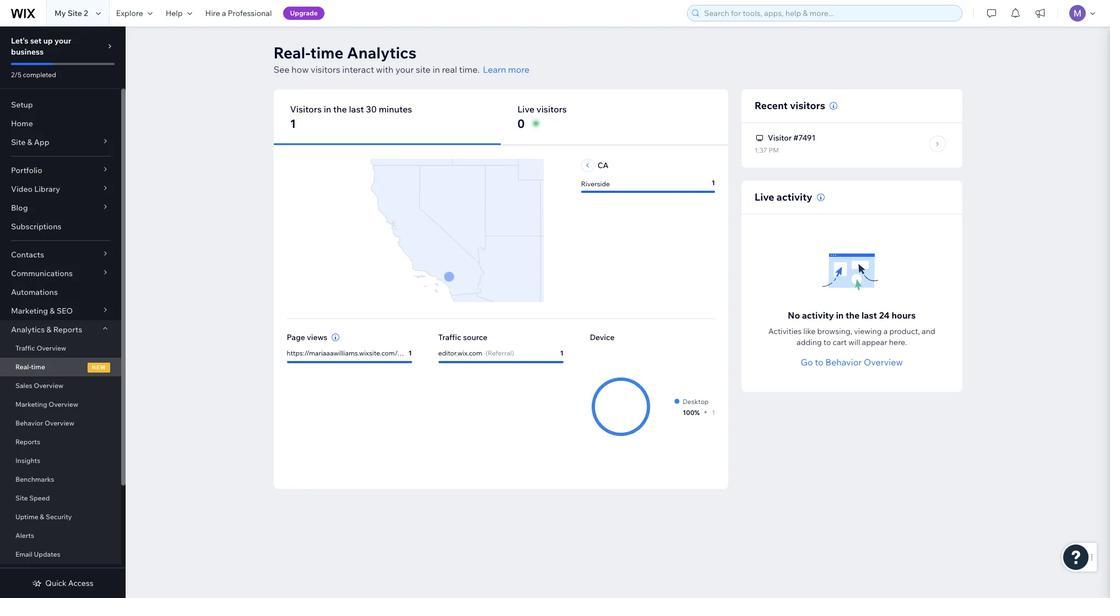 Task type: vqa. For each thing, say whether or not it's contained in the screenshot.
your to the left
yes



Task type: locate. For each thing, give the bounding box(es) containing it.
live for live visitors
[[518, 104, 535, 115]]

site inside dropdown button
[[11, 137, 26, 147]]

security
[[46, 513, 72, 521]]

activity for live
[[777, 191, 813, 203]]

a
[[222, 8, 226, 18], [884, 326, 888, 336]]

1 vertical spatial 2
[[422, 349, 426, 357]]

a up appear
[[884, 326, 888, 336]]

your inside real-time analytics see how visitors interact with your site in real time. learn more
[[396, 64, 414, 75]]

explore
[[116, 8, 143, 18]]

a right hire
[[222, 8, 226, 18]]

1 vertical spatial last
[[862, 310, 878, 321]]

tab list containing 1
[[274, 89, 729, 145]]

0 horizontal spatial live
[[518, 104, 535, 115]]

1 vertical spatial activity
[[803, 310, 835, 321]]

in up 'browsing,'
[[837, 310, 844, 321]]

overview up marketing overview
[[34, 382, 63, 390]]

#7491
[[794, 133, 816, 143]]

1 vertical spatial site
[[11, 137, 26, 147]]

behavior down marketing overview
[[15, 419, 43, 427]]

0 vertical spatial time
[[311, 43, 344, 62]]

home link
[[0, 114, 121, 133]]

&
[[27, 137, 32, 147], [50, 306, 55, 316], [46, 325, 52, 335], [40, 513, 44, 521]]

1 vertical spatial live
[[755, 191, 775, 203]]

setup link
[[0, 95, 121, 114]]

1 horizontal spatial analytics
[[347, 43, 417, 62]]

1 vertical spatial marketing
[[15, 400, 47, 409]]

overview
[[37, 344, 66, 352], [864, 357, 904, 368], [34, 382, 63, 390], [49, 400, 78, 409], [45, 419, 74, 427]]

your left site
[[396, 64, 414, 75]]

reports
[[53, 325, 82, 335], [15, 438, 40, 446]]

behavior inside behavior overview 'link'
[[15, 419, 43, 427]]

0 horizontal spatial a
[[222, 8, 226, 18]]

in inside the visitors in the last 30 minutes 1
[[324, 104, 332, 115]]

ca
[[598, 160, 609, 170]]

1 vertical spatial real-
[[15, 363, 31, 371]]

0 vertical spatial site
[[68, 8, 82, 18]]

analytics up traffic overview
[[11, 325, 45, 335]]

in right site
[[433, 64, 440, 75]]

learn
[[483, 64, 507, 75]]

behavior
[[826, 357, 863, 368], [15, 419, 43, 427]]

visitors
[[290, 104, 322, 115]]

live
[[518, 104, 535, 115], [755, 191, 775, 203]]

visitors for live visitors
[[537, 104, 567, 115]]

1 horizontal spatial live
[[755, 191, 775, 203]]

riverside
[[582, 179, 610, 188]]

0 horizontal spatial last
[[349, 104, 364, 115]]

tab list
[[274, 89, 729, 145]]

0 vertical spatial reports
[[53, 325, 82, 335]]

overview for sales overview
[[34, 382, 63, 390]]

overview down analytics & reports
[[37, 344, 66, 352]]

alerts link
[[0, 527, 121, 545]]

1 horizontal spatial real-
[[274, 43, 311, 62]]

2 for my site 2
[[84, 8, 88, 18]]

visitors
[[311, 64, 341, 75], [791, 99, 826, 112], [537, 104, 567, 115]]

views
[[307, 332, 328, 342]]

real- up sales
[[15, 363, 31, 371]]

the
[[333, 104, 347, 115], [846, 310, 860, 321]]

up
[[43, 36, 53, 46]]

0 vertical spatial last
[[349, 104, 364, 115]]

the up the viewing
[[846, 310, 860, 321]]

device
[[590, 332, 615, 342]]

benchmarks link
[[0, 470, 121, 489]]

sales overview
[[15, 382, 63, 390]]

site right the my on the top left
[[68, 8, 82, 18]]

1 horizontal spatial traffic
[[439, 332, 462, 342]]

in right visitors
[[324, 104, 332, 115]]

business
[[11, 47, 44, 57]]

1:37
[[755, 146, 768, 154]]

& left 'seo'
[[50, 306, 55, 316]]

marketing down sales
[[15, 400, 47, 409]]

upgrade
[[290, 9, 318, 17]]

recent
[[755, 99, 788, 112]]

visitors inside tab list
[[537, 104, 567, 115]]

activity
[[777, 191, 813, 203], [803, 310, 835, 321]]

to
[[824, 337, 832, 347], [816, 357, 824, 368]]

traffic up real-time
[[15, 344, 35, 352]]

updates
[[34, 550, 60, 559]]

the left 30
[[333, 104, 347, 115]]

time up interact
[[311, 43, 344, 62]]

video library button
[[0, 180, 121, 198]]

go to behavior overview link
[[801, 356, 904, 369]]

cart
[[833, 337, 848, 347]]

analytics up with
[[347, 43, 417, 62]]

browsing,
[[818, 326, 853, 336]]

overview down appear
[[864, 357, 904, 368]]

1 vertical spatial reports
[[15, 438, 40, 446]]

& inside 'popup button'
[[50, 306, 55, 316]]

0 vertical spatial the
[[333, 104, 347, 115]]

0 vertical spatial live
[[518, 104, 535, 115]]

analytics & reports
[[11, 325, 82, 335]]

live up 0
[[518, 104, 535, 115]]

adding
[[797, 337, 822, 347]]

contacts button
[[0, 245, 121, 264]]

quick access
[[45, 578, 94, 588]]

real- inside real-time analytics see how visitors interact with your site in real time. learn more
[[274, 43, 311, 62]]

real-time analytics see how visitors interact with your site in real time. learn more
[[274, 43, 530, 75]]

pm
[[769, 146, 779, 154]]

0 vertical spatial real-
[[274, 43, 311, 62]]

hire a professional link
[[199, 0, 279, 26]]

2 horizontal spatial in
[[837, 310, 844, 321]]

and
[[922, 326, 936, 336]]

1 horizontal spatial 2
[[422, 349, 426, 357]]

2 horizontal spatial visitors
[[791, 99, 826, 112]]

overview inside 'link'
[[45, 419, 74, 427]]

last left 24
[[862, 310, 878, 321]]

0 vertical spatial activity
[[777, 191, 813, 203]]

sales
[[15, 382, 32, 390]]

marketing down automations
[[11, 306, 48, 316]]

1 vertical spatial a
[[884, 326, 888, 336]]

marketing
[[11, 306, 48, 316], [15, 400, 47, 409]]

overview down sales overview link
[[49, 400, 78, 409]]

marketing overview
[[15, 400, 78, 409]]

activity inside no activity in the last 24 hours activities like browsing, viewing a product, and adding to cart will appear here.
[[803, 310, 835, 321]]

0 vertical spatial behavior
[[826, 357, 863, 368]]

activity down the pm
[[777, 191, 813, 203]]

0 horizontal spatial time
[[31, 363, 45, 371]]

1 vertical spatial time
[[31, 363, 45, 371]]

1 vertical spatial in
[[324, 104, 332, 115]]

real
[[442, 64, 457, 75]]

last left 30
[[349, 104, 364, 115]]

1 vertical spatial to
[[816, 357, 824, 368]]

& inside dropdown button
[[46, 325, 52, 335]]

site speed
[[15, 494, 50, 502]]

1 vertical spatial the
[[846, 310, 860, 321]]

0 vertical spatial a
[[222, 8, 226, 18]]

2 right the my on the top left
[[84, 8, 88, 18]]

1 horizontal spatial in
[[433, 64, 440, 75]]

my
[[55, 8, 66, 18]]

2 vertical spatial in
[[837, 310, 844, 321]]

1 vertical spatial analytics
[[11, 325, 45, 335]]

visitors for recent visitors
[[791, 99, 826, 112]]

reports down 'seo'
[[53, 325, 82, 335]]

overview for traffic overview
[[37, 344, 66, 352]]

1 horizontal spatial the
[[846, 310, 860, 321]]

0 vertical spatial marketing
[[11, 306, 48, 316]]

real- inside sidebar element
[[15, 363, 31, 371]]

1 inside the visitors in the last 30 minutes 1
[[290, 116, 296, 131]]

subscriptions
[[11, 222, 61, 232]]

0 horizontal spatial behavior
[[15, 419, 43, 427]]

how
[[292, 64, 309, 75]]

analytics inside dropdown button
[[11, 325, 45, 335]]

0 horizontal spatial 2
[[84, 8, 88, 18]]

30
[[366, 104, 377, 115]]

email
[[15, 550, 32, 559]]

2 vertical spatial site
[[15, 494, 28, 502]]

0 horizontal spatial traffic
[[15, 344, 35, 352]]

activity up like
[[803, 310, 835, 321]]

reports up the insights
[[15, 438, 40, 446]]

traffic inside sidebar element
[[15, 344, 35, 352]]

0 horizontal spatial your
[[55, 36, 71, 46]]

go
[[801, 357, 814, 368]]

overview down marketing overview link
[[45, 419, 74, 427]]

1 horizontal spatial time
[[311, 43, 344, 62]]

site
[[68, 8, 82, 18], [11, 137, 26, 147], [15, 494, 28, 502]]

1 horizontal spatial visitors
[[537, 104, 567, 115]]

alerts
[[15, 532, 34, 540]]

sidebar element
[[0, 26, 126, 598]]

1 vertical spatial behavior
[[15, 419, 43, 427]]

live activity
[[755, 191, 813, 203]]

2 left editor.wix.com
[[422, 349, 426, 357]]

behavior overview
[[15, 419, 74, 427]]

time inside real-time analytics see how visitors interact with your site in real time. learn more
[[311, 43, 344, 62]]

0 horizontal spatial analytics
[[11, 325, 45, 335]]

site & app
[[11, 137, 49, 147]]

time inside sidebar element
[[31, 363, 45, 371]]

0 vertical spatial analytics
[[347, 43, 417, 62]]

more
[[509, 64, 530, 75]]

site left speed
[[15, 494, 28, 502]]

to right "go"
[[816, 357, 824, 368]]

the inside no activity in the last 24 hours activities like browsing, viewing a product, and adding to cart will appear here.
[[846, 310, 860, 321]]

live inside tab list
[[518, 104, 535, 115]]

your right the up at the top
[[55, 36, 71, 46]]

live down 1:37 pm in the top right of the page
[[755, 191, 775, 203]]

with
[[376, 64, 394, 75]]

help
[[166, 8, 183, 18]]

your
[[55, 36, 71, 46], [396, 64, 414, 75]]

activity for no
[[803, 310, 835, 321]]

site down home
[[11, 137, 26, 147]]

to inside no activity in the last 24 hours activities like browsing, viewing a product, and adding to cart will appear here.
[[824, 337, 832, 347]]

0 vertical spatial 2
[[84, 8, 88, 18]]

time up sales overview
[[31, 363, 45, 371]]

marketing inside 'popup button'
[[11, 306, 48, 316]]

1 horizontal spatial your
[[396, 64, 414, 75]]

0 horizontal spatial real-
[[15, 363, 31, 371]]

real- up 'how'
[[274, 43, 311, 62]]

visitor
[[768, 133, 792, 143]]

2
[[84, 8, 88, 18], [422, 349, 426, 357]]

no activity in the last 24 hours activities like browsing, viewing a product, and adding to cart will appear here.
[[769, 310, 936, 347]]

& left app
[[27, 137, 32, 147]]

0 vertical spatial your
[[55, 36, 71, 46]]

& down marketing & seo
[[46, 325, 52, 335]]

your inside let's set up your business
[[55, 36, 71, 46]]

page
[[287, 332, 305, 342]]

to left the "cart"
[[824, 337, 832, 347]]

traffic up editor.wix.com
[[439, 332, 462, 342]]

& inside dropdown button
[[27, 137, 32, 147]]

referral
[[488, 349, 512, 357]]

0 horizontal spatial visitors
[[311, 64, 341, 75]]

uptime & security link
[[0, 508, 121, 527]]

0 vertical spatial to
[[824, 337, 832, 347]]

last inside the visitors in the last 30 minutes 1
[[349, 104, 364, 115]]

behavior down the "cart"
[[826, 357, 863, 368]]

1 horizontal spatial reports
[[53, 325, 82, 335]]

in
[[433, 64, 440, 75], [324, 104, 332, 115], [837, 310, 844, 321]]

1 horizontal spatial last
[[862, 310, 878, 321]]

a chart. image
[[287, 159, 568, 302]]

set
[[30, 36, 42, 46]]

1 vertical spatial your
[[396, 64, 414, 75]]

1 horizontal spatial a
[[884, 326, 888, 336]]

viewing
[[855, 326, 883, 336]]

& right uptime
[[40, 513, 44, 521]]

0 horizontal spatial the
[[333, 104, 347, 115]]

0 vertical spatial traffic
[[439, 332, 462, 342]]

1 vertical spatial traffic
[[15, 344, 35, 352]]

let's set up your business
[[11, 36, 71, 57]]

behavior inside go to behavior overview link
[[826, 357, 863, 368]]

1 horizontal spatial behavior
[[826, 357, 863, 368]]

0 horizontal spatial in
[[324, 104, 332, 115]]

in inside real-time analytics see how visitors interact with your site in real time. learn more
[[433, 64, 440, 75]]

0 horizontal spatial reports
[[15, 438, 40, 446]]

like
[[804, 326, 816, 336]]

0 vertical spatial in
[[433, 64, 440, 75]]



Task type: describe. For each thing, give the bounding box(es) containing it.
2/5
[[11, 71, 21, 79]]

a inside 'link'
[[222, 8, 226, 18]]

marketing for marketing overview
[[15, 400, 47, 409]]

no
[[788, 310, 801, 321]]

automations
[[11, 287, 58, 297]]

appear
[[863, 337, 888, 347]]

real- for real-time analytics see how visitors interact with your site in real time. learn more
[[274, 43, 311, 62]]

recent visitors
[[755, 99, 826, 112]]

home
[[11, 119, 33, 128]]

interact
[[343, 64, 374, 75]]

visitor #7491
[[768, 133, 816, 143]]

0
[[518, 116, 525, 131]]

editor.wix.com ( referral )
[[439, 349, 515, 357]]

the inside the visitors in the last 30 minutes 1
[[333, 104, 347, 115]]

behavior overview link
[[0, 414, 121, 433]]

site for site & app
[[11, 137, 26, 147]]

last inside no activity in the last 24 hours activities like browsing, viewing a product, and adding to cart will appear here.
[[862, 310, 878, 321]]

in inside no activity in the last 24 hours activities like browsing, viewing a product, and adding to cart will appear here.
[[837, 310, 844, 321]]

insights link
[[0, 452, 121, 470]]

quick access button
[[32, 578, 94, 588]]

blog
[[11, 203, 28, 213]]

uptime
[[15, 513, 38, 521]]

& for marketing
[[50, 306, 55, 316]]

hire
[[205, 8, 220, 18]]

learn more link
[[483, 63, 530, 76]]

& for uptime
[[40, 513, 44, 521]]

visitors inside real-time analytics see how visitors interact with your site in real time. learn more
[[311, 64, 341, 75]]

quick
[[45, 578, 67, 588]]

)
[[512, 349, 515, 357]]

overview for marketing overview
[[49, 400, 78, 409]]

traffic source
[[439, 332, 488, 342]]

my site 2
[[55, 8, 88, 18]]

2/5 completed
[[11, 71, 56, 79]]

real-time
[[15, 363, 45, 371]]

editor.wix.com
[[439, 349, 483, 357]]

completed
[[23, 71, 56, 79]]

traffic for traffic overview
[[15, 344, 35, 352]]

marketing & seo button
[[0, 302, 121, 320]]

uptime & security
[[15, 513, 72, 521]]

overview for behavior overview
[[45, 419, 74, 427]]

site for site speed
[[15, 494, 28, 502]]

& for site
[[27, 137, 32, 147]]

benchmarks
[[15, 475, 54, 484]]

a inside no activity in the last 24 hours activities like browsing, viewing a product, and adding to cart will appear here.
[[884, 326, 888, 336]]

2 for https://mariaaawilliams.wixsite.com/my-site-2
[[422, 349, 426, 357]]

site-
[[409, 349, 422, 357]]

marketing for marketing & seo
[[11, 306, 48, 316]]

traffic for traffic source
[[439, 332, 462, 342]]

speed
[[29, 494, 50, 502]]

contacts
[[11, 250, 44, 260]]

Search for tools, apps, help & more... field
[[701, 6, 959, 21]]

traffic overview
[[15, 344, 66, 352]]

portfolio
[[11, 165, 42, 175]]

setup
[[11, 100, 33, 110]]

activities
[[769, 326, 802, 336]]

(
[[486, 349, 488, 357]]

https://mariaaawilliams.wixsite.com/my-
[[287, 349, 409, 357]]

live for live activity
[[755, 191, 775, 203]]

live visitors
[[518, 104, 567, 115]]

reports inside dropdown button
[[53, 325, 82, 335]]

automations link
[[0, 283, 121, 302]]

site & app button
[[0, 133, 121, 152]]

reports link
[[0, 433, 121, 452]]

email updates link
[[0, 545, 121, 564]]

traffic overview link
[[0, 339, 121, 358]]

to inside go to behavior overview link
[[816, 357, 824, 368]]

page views
[[287, 332, 328, 342]]

sales overview link
[[0, 377, 121, 395]]

time for real-time analytics see how visitors interact with your site in real time. learn more
[[311, 43, 344, 62]]

insights
[[15, 457, 40, 465]]

see
[[274, 64, 290, 75]]

communications button
[[0, 264, 121, 283]]

help button
[[159, 0, 199, 26]]

communications
[[11, 269, 73, 278]]

hours
[[892, 310, 916, 321]]

site
[[416, 64, 431, 75]]

analytics inside real-time analytics see how visitors interact with your site in real time. learn more
[[347, 43, 417, 62]]

subscriptions link
[[0, 217, 121, 236]]

go to behavior overview
[[801, 357, 904, 368]]

hire a professional
[[205, 8, 272, 18]]

video library
[[11, 184, 60, 194]]

app
[[34, 137, 49, 147]]

portfolio button
[[0, 161, 121, 180]]

email updates
[[15, 550, 60, 559]]

https://mariaaawilliams.wixsite.com/my-site-2
[[287, 349, 426, 357]]

time for real-time
[[31, 363, 45, 371]]

upgrade button
[[284, 7, 325, 20]]

new
[[92, 364, 106, 371]]

professional
[[228, 8, 272, 18]]

& for analytics
[[46, 325, 52, 335]]

real- for real-time
[[15, 363, 31, 371]]

seo
[[57, 306, 73, 316]]

24
[[880, 310, 890, 321]]

video
[[11, 184, 33, 194]]

access
[[68, 578, 94, 588]]



